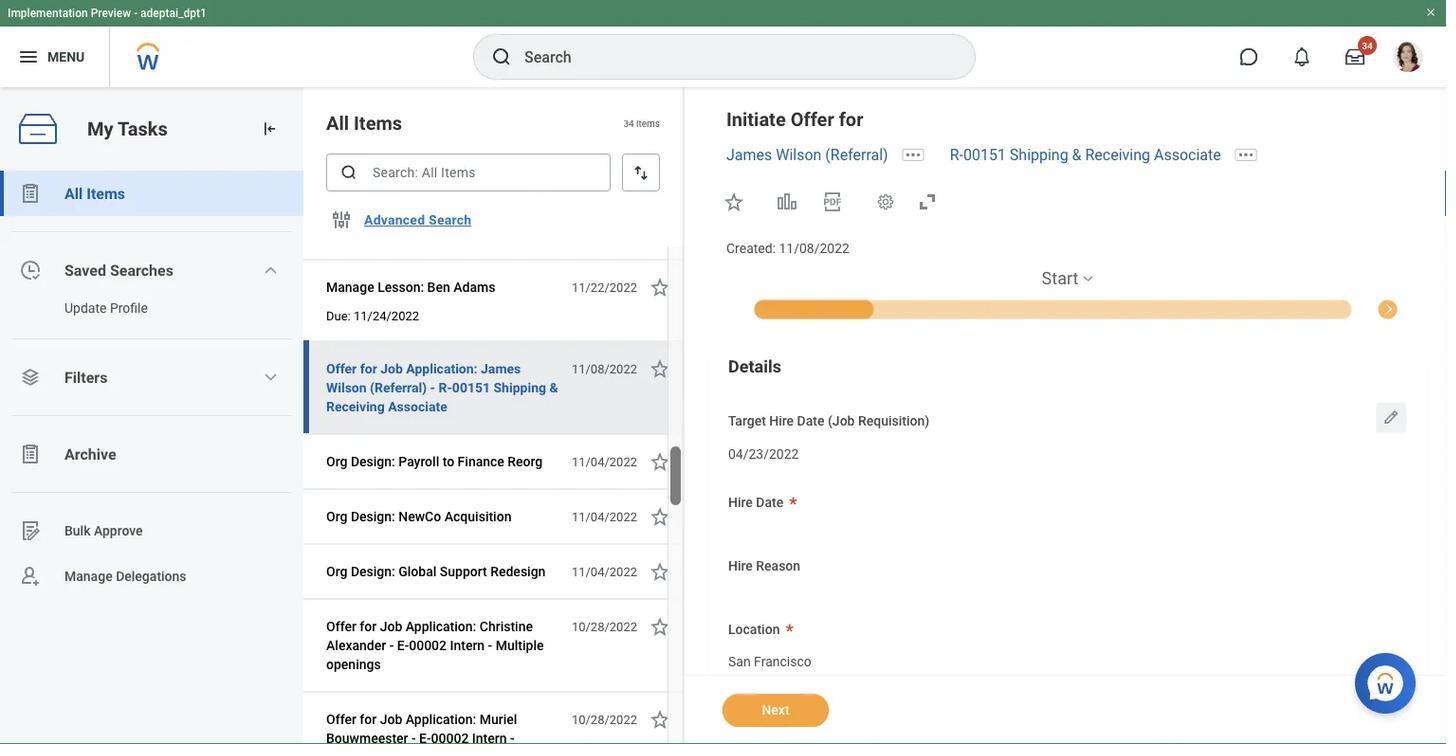Task type: describe. For each thing, give the bounding box(es) containing it.
start
[[1042, 268, 1079, 288]]

target hire date (job requisition) element
[[728, 434, 799, 469]]

hire reason
[[728, 558, 801, 574]]

close environment banner image
[[1425, 7, 1437, 18]]

star image for offer for job application: james wilson (referral) ‎- r-00151 shipping & receiving associate
[[649, 358, 671, 380]]

compensat
[[1388, 303, 1446, 316]]

payroll
[[399, 454, 439, 469]]

view related information image
[[776, 190, 799, 213]]

view printable version (pdf) image
[[821, 190, 844, 213]]

application: for james
[[406, 361, 478, 376]]

offer for job application: muriel bouwmeester ‎- e-00002 intern 
[[326, 712, 517, 744]]

lesson:
[[378, 279, 424, 295]]

rename image
[[19, 520, 42, 542]]

11/24/2022
[[354, 309, 419, 323]]

org design: payroll to finance reorg button
[[326, 450, 550, 473]]

perspective image
[[19, 366, 42, 389]]

transformation import image
[[260, 119, 279, 138]]

11/04/2022 for redesign
[[572, 565, 637, 579]]

configure image
[[330, 209, 353, 231]]

newco
[[399, 509, 441, 524]]

1 horizontal spatial &
[[1072, 146, 1082, 164]]

org design: payroll to finance reorg
[[326, 454, 543, 469]]

0 vertical spatial search image
[[490, 46, 513, 68]]

34 button
[[1334, 36, 1377, 78]]

advanced search
[[364, 212, 472, 228]]

san francisco
[[728, 654, 812, 670]]

Search Workday  search field
[[524, 36, 936, 78]]

james wilson (referral)
[[726, 146, 888, 164]]

chevron down image
[[263, 263, 278, 278]]

openings
[[326, 657, 381, 672]]

‎- for christine
[[389, 638, 394, 653]]

my tasks element
[[0, 87, 303, 744]]

offer for offer for job application: muriel bouwmeester ‎- e-00002 intern 
[[326, 712, 356, 727]]

initiate
[[726, 108, 786, 130]]

star image for offer for job application: muriel bouwmeester ‎- e-00002 intern 
[[649, 708, 671, 731]]

inbox large image
[[1346, 47, 1365, 66]]

1 horizontal spatial r-
[[950, 146, 963, 164]]

my tasks
[[87, 118, 168, 140]]

advanced search button
[[357, 201, 479, 239]]

francisco
[[754, 654, 812, 670]]

bulk
[[64, 523, 91, 539]]

menu button
[[0, 27, 109, 87]]

adeptai_dpt1
[[140, 7, 207, 20]]

hire for hire date
[[728, 495, 753, 511]]

star image for org design: payroll to finance reorg
[[649, 450, 671, 473]]

0 vertical spatial wilson
[[776, 146, 822, 164]]

start navigation
[[707, 267, 1446, 319]]

1 horizontal spatial receiving
[[1085, 146, 1150, 164]]

requisition)
[[858, 413, 930, 429]]

menu
[[47, 49, 85, 65]]

org design: newco acquisition button
[[326, 505, 519, 528]]

34 items
[[623, 117, 660, 129]]

1 horizontal spatial associate
[[1154, 146, 1221, 164]]

& inside 'offer for job application: james wilson (referral) ‎- r-00151 shipping & receiving associate'
[[550, 380, 558, 395]]

archive button
[[0, 431, 303, 477]]

update
[[64, 300, 107, 316]]

‎- inside 'offer for job application: james wilson (referral) ‎- r-00151 shipping & receiving associate'
[[430, 380, 435, 395]]

justify image
[[17, 46, 40, 68]]

user plus image
[[19, 565, 42, 588]]

san
[[728, 654, 751, 670]]

searches
[[110, 261, 173, 279]]

hire for hire reason
[[728, 558, 753, 574]]

adams
[[454, 279, 495, 295]]

10/28/2022 for offer for job application: christine alexander ‎- e-00002 intern - multiple openings
[[572, 620, 637, 634]]

target
[[728, 413, 766, 429]]

multiple
[[496, 638, 544, 653]]

r- inside 'offer for job application: james wilson (referral) ‎- r-00151 shipping & receiving associate'
[[439, 380, 452, 395]]

due: 11/24/2022
[[326, 309, 419, 323]]

muriel
[[480, 712, 517, 727]]

for up james wilson (referral)
[[839, 108, 863, 130]]

org for org design: newco acquisition
[[326, 509, 347, 524]]

delegations
[[116, 569, 186, 584]]

associate inside 'offer for job application: james wilson (referral) ‎- r-00151 shipping & receiving associate'
[[388, 399, 447, 414]]

(job
[[828, 413, 855, 429]]

items inside button
[[87, 184, 125, 202]]

ben
[[427, 279, 450, 295]]

advanced
[[364, 212, 425, 228]]

34 for 34 items
[[623, 117, 634, 129]]

next button
[[723, 694, 829, 727]]

preview
[[91, 7, 131, 20]]

manage lesson: ben adams
[[326, 279, 495, 295]]

org design: global support redesign button
[[326, 560, 553, 583]]

(referral) inside 'offer for job application: james wilson (referral) ‎- r-00151 shipping & receiving associate'
[[370, 380, 427, 395]]

created: 11/08/2022
[[726, 241, 850, 256]]

manage lesson: ben adams button
[[326, 276, 503, 299]]

0 vertical spatial hire
[[769, 413, 794, 429]]

1 horizontal spatial james
[[726, 146, 772, 164]]

gear image
[[876, 192, 895, 211]]

design: for global
[[351, 564, 395, 579]]

offer for job application: christine alexander ‎- e-00002 intern - multiple openings button
[[326, 615, 561, 676]]

archive
[[64, 445, 116, 463]]

to
[[443, 454, 454, 469]]

tasks
[[118, 118, 168, 140]]

star image for 11/04/2022
[[649, 505, 671, 528]]

application: for muriel
[[406, 712, 476, 727]]

all inside item list element
[[326, 112, 349, 134]]

target hire date (job requisition)
[[728, 413, 930, 429]]

profile
[[110, 300, 148, 316]]

james inside 'offer for job application: james wilson (referral) ‎- r-00151 shipping & receiving associate'
[[481, 361, 521, 376]]

search
[[429, 212, 472, 228]]

Search: All Items text field
[[326, 154, 611, 192]]

offer for offer for job application: christine alexander ‎- e-00002 intern - multiple openings
[[326, 619, 356, 634]]

intern for muriel
[[472, 731, 507, 744]]

items inside item list element
[[354, 112, 402, 134]]

reason
[[756, 558, 801, 574]]

implementation
[[8, 7, 88, 20]]

all inside button
[[64, 184, 83, 202]]

e- for bouwmeester
[[419, 731, 431, 744]]

04/23/2022 text field
[[728, 435, 799, 468]]

manage for manage delegations
[[64, 569, 113, 584]]

star image for offer for job application: christine alexander ‎- e-00002 intern - multiple openings
[[649, 615, 671, 638]]

job for alexander
[[380, 619, 402, 634]]

11/08/2022 inside item list element
[[572, 362, 637, 376]]

implementation preview -   adeptai_dpt1
[[8, 7, 207, 20]]

r-00151 shipping & receiving associate link
[[950, 146, 1221, 164]]

details
[[728, 357, 781, 377]]

2 11/04/2022 from the top
[[572, 510, 637, 524]]

star image for org design: global support redesign
[[649, 560, 671, 583]]

manage for manage lesson: ben adams
[[326, 279, 374, 295]]

finance
[[458, 454, 504, 469]]

r-00151 shipping & receiving associate
[[950, 146, 1221, 164]]

support
[[440, 564, 487, 579]]

04/23/2022
[[728, 446, 799, 462]]

0 vertical spatial (referral)
[[825, 146, 888, 164]]

james wilson (referral) link
[[726, 146, 888, 164]]

receiving inside 'offer for job application: james wilson (referral) ‎- r-00151 shipping & receiving associate'
[[326, 399, 385, 414]]

San Francisco text field
[[728, 643, 812, 676]]

bouwmeester
[[326, 731, 408, 744]]

job for wilson
[[380, 361, 403, 376]]

approve
[[94, 523, 143, 539]]

bulk approve link
[[0, 508, 303, 554]]



Task type: vqa. For each thing, say whether or not it's contained in the screenshot.
the rightmost Count
no



Task type: locate. For each thing, give the bounding box(es) containing it.
00002 right alexander
[[409, 638, 447, 653]]

1 11/04/2022 from the top
[[572, 455, 637, 469]]

1 vertical spatial 34
[[623, 117, 634, 129]]

0 horizontal spatial search image
[[340, 163, 358, 182]]

00151
[[963, 146, 1006, 164], [452, 380, 490, 395]]

application: for christine
[[406, 619, 476, 634]]

0 vertical spatial org
[[326, 454, 347, 469]]

‎- right alexander
[[389, 638, 394, 653]]

next
[[762, 703, 790, 718]]

2 org from the top
[[326, 509, 347, 524]]

clipboard image
[[19, 443, 42, 466]]

1 vertical spatial associate
[[388, 399, 447, 414]]

items
[[636, 117, 660, 129]]

intern for christine
[[450, 638, 485, 653]]

wilson
[[776, 146, 822, 164], [326, 380, 367, 395]]

for inside 'offer for job application: james wilson (referral) ‎- r-00151 shipping & receiving associate'
[[360, 361, 377, 376]]

00002 for bouwmeester
[[431, 731, 469, 744]]

1 10/28/2022 from the top
[[572, 620, 637, 634]]

‎-
[[430, 380, 435, 395], [389, 638, 394, 653], [412, 731, 416, 744]]

1 horizontal spatial wilson
[[776, 146, 822, 164]]

offer for offer for job application: james wilson (referral) ‎- r-00151 shipping & receiving associate
[[326, 361, 357, 376]]

11/04/2022 for finance
[[572, 455, 637, 469]]

1 horizontal spatial -
[[488, 638, 492, 653]]

bulk approve
[[64, 523, 143, 539]]

my
[[87, 118, 113, 140]]

design: for payroll
[[351, 454, 395, 469]]

org design: global support redesign
[[326, 564, 546, 579]]

1 vertical spatial shipping
[[494, 380, 546, 395]]

redesign
[[491, 564, 546, 579]]

e- right bouwmeester
[[419, 731, 431, 744]]

0 vertical spatial james
[[726, 146, 772, 164]]

00002 for alexander
[[409, 638, 447, 653]]

associate
[[1154, 146, 1221, 164], [388, 399, 447, 414]]

list containing all items
[[0, 171, 303, 599]]

00002
[[409, 638, 447, 653], [431, 731, 469, 744]]

0 horizontal spatial shipping
[[494, 380, 546, 395]]

acquisition
[[445, 509, 512, 524]]

list
[[0, 171, 303, 599]]

00002 inside the offer for job application: muriel bouwmeester ‎- e-00002 intern
[[431, 731, 469, 744]]

item list element
[[303, 87, 685, 744]]

0 vertical spatial star image
[[649, 276, 671, 299]]

0 horizontal spatial (referral)
[[370, 380, 427, 395]]

update profile
[[64, 300, 148, 316]]

1 vertical spatial intern
[[472, 731, 507, 744]]

0 horizontal spatial 11/08/2022
[[572, 362, 637, 376]]

0 horizontal spatial associate
[[388, 399, 447, 414]]

manage inside "button"
[[326, 279, 374, 295]]

0 horizontal spatial items
[[87, 184, 125, 202]]

application: down org design: global support redesign button
[[406, 619, 476, 634]]

compensat button
[[1377, 298, 1446, 319]]

1 vertical spatial 00002
[[431, 731, 469, 744]]

0 horizontal spatial all items
[[64, 184, 125, 202]]

0 vertical spatial 11/08/2022
[[779, 241, 850, 256]]

org design: newco acquisition
[[326, 509, 512, 524]]

offer up bouwmeester
[[326, 712, 356, 727]]

for inside offer for job application: christine alexander ‎- e-00002 intern - multiple openings
[[360, 619, 377, 634]]

created:
[[726, 241, 776, 256]]

saved
[[64, 261, 106, 279]]

for for offer for job application: james wilson (referral) ‎- r-00151 shipping & receiving associate
[[360, 361, 377, 376]]

1 vertical spatial manage
[[64, 569, 113, 584]]

0 horizontal spatial e-
[[397, 638, 409, 653]]

0 horizontal spatial 00151
[[452, 380, 490, 395]]

date left (job
[[797, 413, 825, 429]]

0 horizontal spatial r-
[[439, 380, 452, 395]]

reorg
[[508, 454, 543, 469]]

34 left "items"
[[623, 117, 634, 129]]

initiate offer for
[[726, 108, 863, 130]]

0 horizontal spatial -
[[134, 7, 138, 20]]

0 vertical spatial shipping
[[1010, 146, 1068, 164]]

org
[[326, 454, 347, 469], [326, 509, 347, 524], [326, 564, 347, 579]]

design: inside "button"
[[351, 509, 395, 524]]

2 vertical spatial ‎-
[[412, 731, 416, 744]]

1 vertical spatial star image
[[649, 505, 671, 528]]

hire
[[769, 413, 794, 429], [728, 495, 753, 511], [728, 558, 753, 574]]

0 vertical spatial application:
[[406, 361, 478, 376]]

update profile button
[[0, 293, 285, 323]]

offer inside the offer for job application: muriel bouwmeester ‎- e-00002 intern
[[326, 712, 356, 727]]

design: for newco
[[351, 509, 395, 524]]

design: left newco
[[351, 509, 395, 524]]

e- inside the offer for job application: muriel bouwmeester ‎- e-00002 intern
[[419, 731, 431, 744]]

intern down muriel
[[472, 731, 507, 744]]

1 horizontal spatial date
[[797, 413, 825, 429]]

job up alexander
[[380, 619, 402, 634]]

clipboard image
[[19, 182, 42, 205]]

0 vertical spatial items
[[354, 112, 402, 134]]

offer for job application: james wilson (referral) ‎- r-00151 shipping & receiving associate button
[[326, 358, 561, 418]]

saved searches button
[[0, 248, 303, 293]]

1 vertical spatial 11/08/2022
[[572, 362, 637, 376]]

intern inside the offer for job application: muriel bouwmeester ‎- e-00002 intern
[[472, 731, 507, 744]]

0 vertical spatial date
[[797, 413, 825, 429]]

1 horizontal spatial manage
[[326, 279, 374, 295]]

e- right alexander
[[397, 638, 409, 653]]

0 vertical spatial manage
[[326, 279, 374, 295]]

(referral) down 11/24/2022
[[370, 380, 427, 395]]

search image
[[490, 46, 513, 68], [340, 163, 358, 182]]

2 10/28/2022 from the top
[[572, 713, 637, 727]]

0 horizontal spatial wilson
[[326, 380, 367, 395]]

1 vertical spatial -
[[488, 638, 492, 653]]

all items button
[[0, 171, 303, 216]]

job inside the offer for job application: muriel bouwmeester ‎- e-00002 intern
[[380, 712, 402, 727]]

0 vertical spatial 00002
[[409, 638, 447, 653]]

edit image
[[1382, 408, 1401, 427]]

1 vertical spatial all
[[64, 184, 83, 202]]

job down 11/24/2022
[[380, 361, 403, 376]]

0 vertical spatial all items
[[326, 112, 402, 134]]

all right transformation import image
[[326, 112, 349, 134]]

manage
[[326, 279, 374, 295], [64, 569, 113, 584]]

1 vertical spatial 11/04/2022
[[572, 510, 637, 524]]

1 vertical spatial e-
[[419, 731, 431, 744]]

‎- for muriel
[[412, 731, 416, 744]]

application: inside offer for job application: christine alexander ‎- e-00002 intern - multiple openings
[[406, 619, 476, 634]]

job inside offer for job application: christine alexander ‎- e-00002 intern - multiple openings
[[380, 619, 402, 634]]

1 horizontal spatial all items
[[326, 112, 402, 134]]

1 horizontal spatial items
[[354, 112, 402, 134]]

1 vertical spatial application:
[[406, 619, 476, 634]]

offer up james wilson (referral) link
[[791, 108, 834, 130]]

date down 04/23/2022
[[756, 495, 784, 511]]

filters button
[[0, 355, 303, 400]]

org up alexander
[[326, 564, 347, 579]]

hire date
[[728, 495, 784, 511]]

menu banner
[[0, 0, 1446, 87]]

2 vertical spatial hire
[[728, 558, 753, 574]]

1 vertical spatial (referral)
[[370, 380, 427, 395]]

3 org from the top
[[326, 564, 347, 579]]

offer up alexander
[[326, 619, 356, 634]]

0 horizontal spatial ‎-
[[389, 638, 394, 653]]

00002 right bouwmeester
[[431, 731, 469, 744]]

1 horizontal spatial e-
[[419, 731, 431, 744]]

2 design: from the top
[[351, 509, 395, 524]]

location element
[[728, 642, 812, 677]]

intern down the "christine"
[[450, 638, 485, 653]]

due:
[[326, 309, 351, 323]]

0 horizontal spatial receiving
[[326, 399, 385, 414]]

2 star image from the top
[[649, 505, 671, 528]]

0 vertical spatial ‎-
[[430, 380, 435, 395]]

all items inside button
[[64, 184, 125, 202]]

org left newco
[[326, 509, 347, 524]]

0 vertical spatial e-
[[397, 638, 409, 653]]

offer for job application: james wilson (referral) ‎- r-00151 shipping & receiving associate
[[326, 361, 558, 414]]

0 vertical spatial 34
[[1362, 40, 1373, 51]]

offer for job application: christine alexander ‎- e-00002 intern - multiple openings
[[326, 619, 544, 672]]

application: inside the offer for job application: muriel bouwmeester ‎- e-00002 intern
[[406, 712, 476, 727]]

design: left the global
[[351, 564, 395, 579]]

star image
[[649, 276, 671, 299], [649, 505, 671, 528]]

2 vertical spatial job
[[380, 712, 402, 727]]

0 vertical spatial &
[[1072, 146, 1082, 164]]

0 vertical spatial all
[[326, 112, 349, 134]]

1 vertical spatial r-
[[439, 380, 452, 395]]

1 vertical spatial ‎-
[[389, 638, 394, 653]]

2 vertical spatial org
[[326, 564, 347, 579]]

global
[[399, 564, 437, 579]]

all items
[[326, 112, 402, 134], [64, 184, 125, 202]]

10/28/2022 for offer for job application: muriel bouwmeester ‎- e-00002 intern 
[[572, 713, 637, 727]]

james down adams
[[481, 361, 521, 376]]

org inside "button"
[[326, 509, 347, 524]]

3 design: from the top
[[351, 564, 395, 579]]

job for bouwmeester
[[380, 712, 402, 727]]

11/08/2022 down view printable version (pdf) icon
[[779, 241, 850, 256]]

0 horizontal spatial manage
[[64, 569, 113, 584]]

0 horizontal spatial date
[[756, 495, 784, 511]]

manage inside list
[[64, 569, 113, 584]]

1 vertical spatial job
[[380, 619, 402, 634]]

0 horizontal spatial all
[[64, 184, 83, 202]]

- down the "christine"
[[488, 638, 492, 653]]

org for org design: payroll to finance reorg
[[326, 454, 347, 469]]

shipping inside 'offer for job application: james wilson (referral) ‎- r-00151 shipping & receiving associate'
[[494, 380, 546, 395]]

shipping
[[1010, 146, 1068, 164], [494, 380, 546, 395]]

offer down due:
[[326, 361, 357, 376]]

star image for due: 11/24/2022
[[649, 276, 671, 299]]

for for offer for job application: muriel bouwmeester ‎- e-00002 intern 
[[360, 712, 377, 727]]

0 horizontal spatial 34
[[623, 117, 634, 129]]

1 vertical spatial org
[[326, 509, 347, 524]]

job up bouwmeester
[[380, 712, 402, 727]]

1 vertical spatial search image
[[340, 163, 358, 182]]

profile logan mcneil image
[[1393, 42, 1423, 76]]

clock check image
[[19, 259, 42, 282]]

saved searches
[[64, 261, 173, 279]]

1 vertical spatial 10/28/2022
[[572, 713, 637, 727]]

fullscreen image
[[916, 190, 939, 213]]

manage delegations
[[64, 569, 186, 584]]

- right preview
[[134, 7, 138, 20]]

1 vertical spatial date
[[756, 495, 784, 511]]

chevron right image
[[1377, 298, 1400, 315]]

intern
[[450, 638, 485, 653], [472, 731, 507, 744]]

hire left reason
[[728, 558, 753, 574]]

job inside 'offer for job application: james wilson (referral) ‎- r-00151 shipping & receiving associate'
[[380, 361, 403, 376]]

intern inside offer for job application: christine alexander ‎- e-00002 intern - multiple openings
[[450, 638, 485, 653]]

3 11/04/2022 from the top
[[572, 565, 637, 579]]

christine
[[480, 619, 533, 634]]

0 vertical spatial 00151
[[963, 146, 1006, 164]]

org for org design: global support redesign
[[326, 564, 347, 579]]

wilson inside 'offer for job application: james wilson (referral) ‎- r-00151 shipping & receiving associate'
[[326, 380, 367, 395]]

1 org from the top
[[326, 454, 347, 469]]

offer for job application: muriel bouwmeester ‎- e-00002 intern button
[[326, 708, 561, 744]]

all right clipboard icon at the top left of the page
[[64, 184, 83, 202]]

1 horizontal spatial all
[[326, 112, 349, 134]]

1 vertical spatial &
[[550, 380, 558, 395]]

manage down bulk
[[64, 569, 113, 584]]

application: inside 'offer for job application: james wilson (referral) ‎- r-00151 shipping & receiving associate'
[[406, 361, 478, 376]]

manage delegations link
[[0, 554, 303, 599]]

(referral)
[[825, 146, 888, 164], [370, 380, 427, 395]]

2 vertical spatial 11/04/2022
[[572, 565, 637, 579]]

- inside offer for job application: christine alexander ‎- e-00002 intern - multiple openings
[[488, 638, 492, 653]]

11/04/2022
[[572, 455, 637, 469], [572, 510, 637, 524], [572, 565, 637, 579]]

0 horizontal spatial james
[[481, 361, 521, 376]]

1 star image from the top
[[649, 276, 671, 299]]

‎- inside offer for job application: christine alexander ‎- e-00002 intern - multiple openings
[[389, 638, 394, 653]]

0 vertical spatial associate
[[1154, 146, 1221, 164]]

offer inside 'offer for job application: james wilson (referral) ‎- r-00151 shipping & receiving associate'
[[326, 361, 357, 376]]

11/22/2022
[[572, 280, 637, 294]]

james
[[726, 146, 772, 164], [481, 361, 521, 376]]

job
[[380, 361, 403, 376], [380, 619, 402, 634], [380, 712, 402, 727]]

34 inside button
[[1362, 40, 1373, 51]]

sort image
[[632, 163, 651, 182]]

filters
[[64, 368, 108, 386]]

for up bouwmeester
[[360, 712, 377, 727]]

0 vertical spatial receiving
[[1085, 146, 1150, 164]]

10/28/2022
[[572, 620, 637, 634], [572, 713, 637, 727]]

34 for 34
[[1362, 40, 1373, 51]]

james down initiate
[[726, 146, 772, 164]]

details element
[[707, 339, 1427, 744]]

2 horizontal spatial ‎-
[[430, 380, 435, 395]]

0 vertical spatial -
[[134, 7, 138, 20]]

manage up due:
[[326, 279, 374, 295]]

design: left 'payroll'
[[351, 454, 395, 469]]

design:
[[351, 454, 395, 469], [351, 509, 395, 524], [351, 564, 395, 579]]

e- inside offer for job application: christine alexander ‎- e-00002 intern - multiple openings
[[397, 638, 409, 653]]

0 vertical spatial design:
[[351, 454, 395, 469]]

1 horizontal spatial shipping
[[1010, 146, 1068, 164]]

2 vertical spatial application:
[[406, 712, 476, 727]]

wilson down due:
[[326, 380, 367, 395]]

00151 inside 'offer for job application: james wilson (referral) ‎- r-00151 shipping & receiving associate'
[[452, 380, 490, 395]]

1 vertical spatial james
[[481, 361, 521, 376]]

for inside the offer for job application: muriel bouwmeester ‎- e-00002 intern
[[360, 712, 377, 727]]

application: left muriel
[[406, 712, 476, 727]]

wilson down initiate offer for
[[776, 146, 822, 164]]

for up alexander
[[360, 619, 377, 634]]

star image
[[723, 190, 745, 213], [649, 358, 671, 380], [649, 450, 671, 473], [649, 560, 671, 583], [649, 615, 671, 638], [649, 708, 671, 731]]

0 vertical spatial r-
[[950, 146, 963, 164]]

chevron down image
[[263, 370, 278, 385]]

1 vertical spatial hire
[[728, 495, 753, 511]]

0 horizontal spatial &
[[550, 380, 558, 395]]

offer inside offer for job application: christine alexander ‎- e-00002 intern - multiple openings
[[326, 619, 356, 634]]

notifications large image
[[1293, 47, 1312, 66]]

1 horizontal spatial search image
[[490, 46, 513, 68]]

items
[[354, 112, 402, 134], [87, 184, 125, 202]]

34 left the profile logan mcneil image
[[1362, 40, 1373, 51]]

‎- inside the offer for job application: muriel bouwmeester ‎- e-00002 intern
[[412, 731, 416, 744]]

11/08/2022 down 11/22/2022 on the left top of page
[[572, 362, 637, 376]]

for
[[839, 108, 863, 130], [360, 361, 377, 376], [360, 619, 377, 634], [360, 712, 377, 727]]

all
[[326, 112, 349, 134], [64, 184, 83, 202]]

0 vertical spatial 10/28/2022
[[572, 620, 637, 634]]

1 vertical spatial receiving
[[326, 399, 385, 414]]

0 vertical spatial 11/04/2022
[[572, 455, 637, 469]]

1 vertical spatial 00151
[[452, 380, 490, 395]]

‎- right bouwmeester
[[412, 731, 416, 744]]

(referral) up view printable version (pdf) icon
[[825, 146, 888, 164]]

1 design: from the top
[[351, 454, 395, 469]]

e- for alexander
[[397, 638, 409, 653]]

hire down 04/23/2022
[[728, 495, 753, 511]]

org left 'payroll'
[[326, 454, 347, 469]]

1 vertical spatial wilson
[[326, 380, 367, 395]]

1 horizontal spatial (referral)
[[825, 146, 888, 164]]

application: down 11/24/2022
[[406, 361, 478, 376]]

1 vertical spatial design:
[[351, 509, 395, 524]]

34 inside item list element
[[623, 117, 634, 129]]

start button
[[1042, 267, 1079, 290]]

location
[[728, 621, 780, 637]]

for for offer for job application: christine alexander ‎- e-00002 intern - multiple openings
[[360, 619, 377, 634]]

alexander
[[326, 638, 386, 653]]

00002 inside offer for job application: christine alexander ‎- e-00002 intern - multiple openings
[[409, 638, 447, 653]]

- inside menu 'banner'
[[134, 7, 138, 20]]

‎- up org design: payroll to finance reorg
[[430, 380, 435, 395]]

all items inside item list element
[[326, 112, 402, 134]]

1 horizontal spatial 11/08/2022
[[779, 241, 850, 256]]

hire right target
[[769, 413, 794, 429]]

0 vertical spatial intern
[[450, 638, 485, 653]]

-
[[134, 7, 138, 20], [488, 638, 492, 653]]

1 horizontal spatial ‎-
[[412, 731, 416, 744]]

r-
[[950, 146, 963, 164], [439, 380, 452, 395]]

for down due: 11/24/2022
[[360, 361, 377, 376]]



